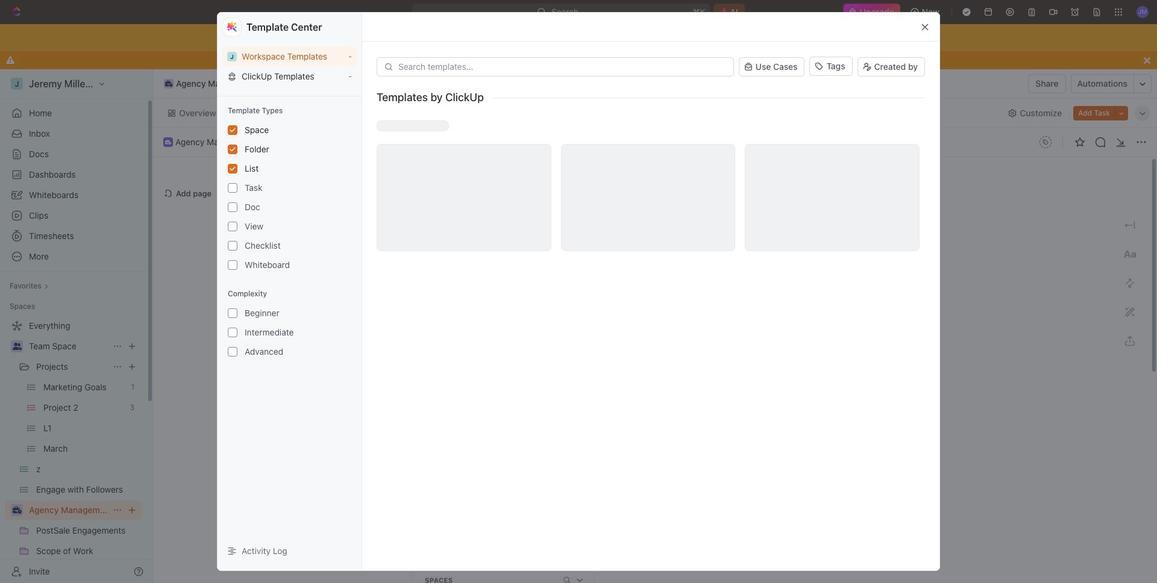 Task type: describe. For each thing, give the bounding box(es) containing it.
business time image inside tree
[[12, 507, 21, 514]]

0 vertical spatial business time image
[[165, 81, 173, 87]]

jeremy miller's workspace, , element
[[227, 52, 237, 61]]



Task type: vqa. For each thing, say whether or not it's contained in the screenshot.
tree in the the Sidebar 'navigation'
yes



Task type: locate. For each thing, give the bounding box(es) containing it.
sidebar navigation
[[0, 69, 154, 584]]

tree
[[5, 317, 142, 584]]

Search templates... text field
[[398, 62, 727, 72]]

None checkbox
[[228, 183, 238, 193], [228, 203, 238, 212], [228, 222, 238, 232], [228, 260, 238, 270], [228, 309, 238, 318], [228, 328, 238, 338], [228, 347, 238, 357], [228, 183, 238, 193], [228, 203, 238, 212], [228, 222, 238, 232], [228, 260, 238, 270], [228, 309, 238, 318], [228, 328, 238, 338], [228, 347, 238, 357]]

None checkbox
[[228, 125, 238, 135], [228, 145, 238, 154], [228, 164, 238, 174], [228, 241, 238, 251], [228, 125, 238, 135], [228, 145, 238, 154], [228, 164, 238, 174], [228, 241, 238, 251]]

user group image
[[12, 343, 21, 350]]

1 vertical spatial business time image
[[165, 140, 171, 145]]

tree inside sidebar 'navigation'
[[5, 317, 142, 584]]

business time image
[[165, 81, 173, 87], [165, 140, 171, 145], [12, 507, 21, 514]]

2 vertical spatial business time image
[[12, 507, 21, 514]]



